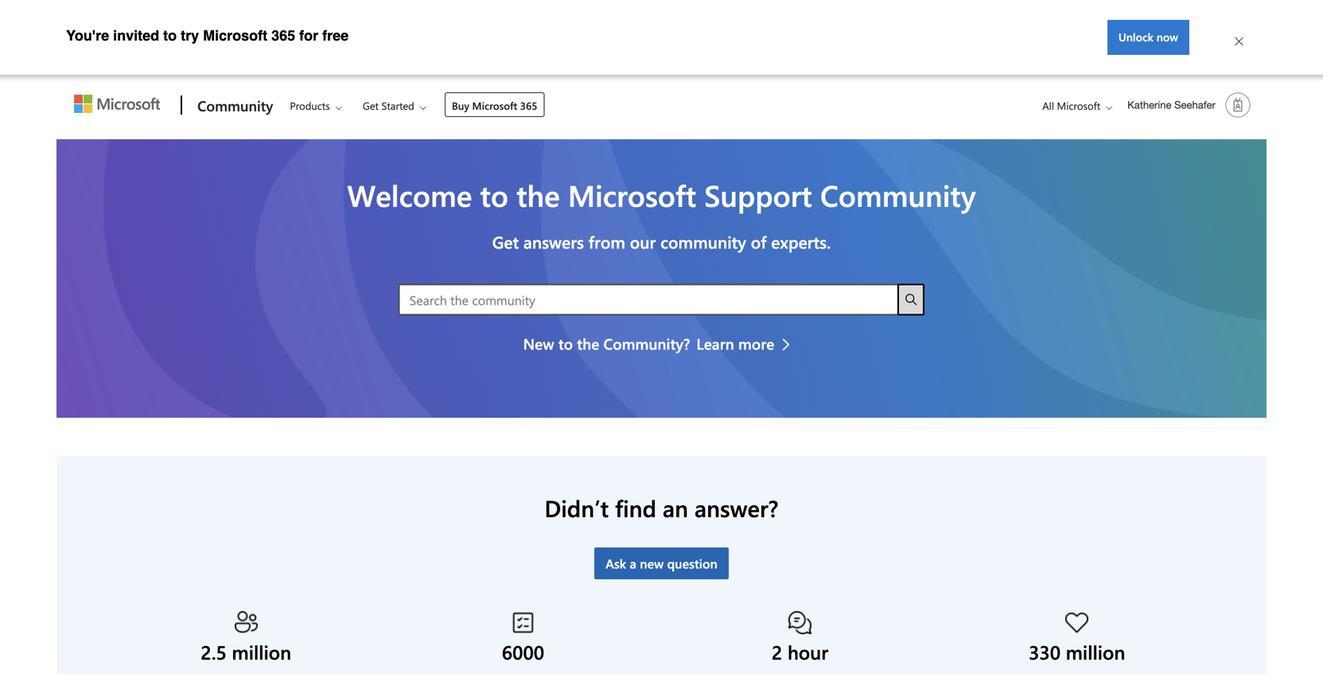 Task type: locate. For each thing, give the bounding box(es) containing it.
365 right 'buy'
[[520, 99, 538, 113]]

microsoft right the all
[[1057, 99, 1101, 113]]

1 vertical spatial the
[[577, 334, 600, 354]]

the up answers at the left top of the page
[[517, 175, 560, 214]]

0 vertical spatial 365
[[271, 27, 295, 44]]

1 million from the left
[[232, 639, 291, 664]]

you're invited to try microsoft 365 for free
[[66, 27, 349, 44]]

didn't find an answer?
[[545, 492, 779, 523]]

answer?
[[695, 492, 779, 523]]

365 left for
[[271, 27, 295, 44]]

1 vertical spatial to
[[480, 175, 509, 214]]

from
[[589, 231, 626, 253]]

get left answers at the left top of the page
[[492, 231, 519, 253]]

started
[[382, 99, 414, 113]]

the
[[517, 175, 560, 214], [577, 334, 600, 354]]

0 horizontal spatial million
[[232, 639, 291, 664]]

0 vertical spatial the
[[517, 175, 560, 214]]

products
[[290, 99, 330, 113]]

365
[[271, 27, 295, 44], [520, 99, 538, 113]]

all
[[1043, 99, 1054, 113]]

welcome to the microsoft support community
[[347, 175, 976, 214]]

get
[[363, 99, 379, 113], [492, 231, 519, 253]]

1 horizontal spatial 365
[[520, 99, 538, 113]]

330 million image
[[1066, 611, 1089, 634]]

to
[[163, 27, 177, 44], [480, 175, 509, 214], [559, 334, 573, 354]]

now
[[1157, 29, 1179, 44]]

1 horizontal spatial community
[[820, 175, 976, 214]]

2 vertical spatial to
[[559, 334, 573, 354]]

0 vertical spatial get
[[363, 99, 379, 113]]

0 vertical spatial community
[[197, 96, 273, 115]]

answers
[[524, 231, 584, 253]]

2 horizontal spatial to
[[559, 334, 573, 354]]

2.5 million image
[[235, 611, 258, 634]]

million for 330 million
[[1066, 639, 1126, 664]]

0 vertical spatial to
[[163, 27, 177, 44]]

1 vertical spatial get
[[492, 231, 519, 253]]

to for welcome
[[480, 175, 509, 214]]

unlock now
[[1119, 29, 1179, 44]]

0 horizontal spatial the
[[517, 175, 560, 214]]

get answers from our community of experts.
[[492, 231, 831, 253]]

0 horizontal spatial get
[[363, 99, 379, 113]]

experts.
[[771, 231, 831, 253]]

1 horizontal spatial the
[[577, 334, 600, 354]]

hour
[[788, 639, 829, 664]]

1 horizontal spatial get
[[492, 231, 519, 253]]

invited
[[113, 27, 159, 44]]

330 million
[[1029, 639, 1126, 664]]

didn't
[[545, 492, 609, 523]]

million down 330 million icon
[[1066, 639, 1126, 664]]

million down 2.5 million icon
[[232, 639, 291, 664]]

get inside dropdown button
[[363, 99, 379, 113]]

all microsoft button
[[1030, 84, 1117, 127]]

2 million from the left
[[1066, 639, 1126, 664]]

community
[[197, 96, 273, 115], [820, 175, 976, 214]]

1 horizontal spatial to
[[480, 175, 509, 214]]

buy microsoft 365
[[452, 99, 538, 113]]

new
[[640, 555, 664, 572]]

1 horizontal spatial million
[[1066, 639, 1126, 664]]

6000
[[502, 639, 544, 664]]

the right new
[[577, 334, 600, 354]]

welcome
[[347, 175, 472, 214]]

get left started
[[363, 99, 379, 113]]

million
[[232, 639, 291, 664], [1066, 639, 1126, 664]]

support
[[705, 175, 812, 214]]

get for get started
[[363, 99, 379, 113]]

0 horizontal spatial to
[[163, 27, 177, 44]]

of
[[751, 231, 767, 253]]

microsoft
[[203, 27, 268, 44], [472, 99, 517, 113], [1057, 99, 1101, 113], [568, 175, 696, 214]]



Task type: describe. For each thing, give the bounding box(es) containing it.
all microsoft
[[1043, 99, 1101, 113]]

ask a new question
[[606, 555, 718, 572]]

you're
[[66, 27, 109, 44]]

katherine seehafer
[[1128, 99, 1216, 111]]

new
[[523, 334, 554, 354]]

microsoft up our
[[568, 175, 696, 214]]

2.5
[[201, 639, 227, 664]]

an
[[663, 492, 688, 523]]

community
[[661, 231, 746, 253]]

our
[[630, 231, 656, 253]]

2.5 million
[[201, 639, 291, 664]]

find
[[615, 492, 657, 523]]

new to the community? learn more
[[523, 334, 775, 354]]

330
[[1029, 639, 1061, 664]]

products button
[[280, 84, 355, 127]]

try
[[181, 27, 199, 44]]

unlock
[[1119, 29, 1154, 44]]

2
[[772, 639, 783, 664]]

free
[[322, 27, 349, 44]]

ask
[[606, 555, 626, 572]]

get for get answers from our community of experts.
[[492, 231, 519, 253]]

question
[[667, 555, 718, 572]]

seehafer
[[1175, 99, 1216, 111]]

get started button
[[352, 84, 439, 127]]

learn
[[697, 334, 734, 354]]

1 vertical spatial community
[[820, 175, 976, 214]]

microsoft right 'buy'
[[472, 99, 517, 113]]

more
[[739, 334, 775, 354]]

2 hour
[[772, 639, 829, 664]]

unlock now link
[[1108, 20, 1190, 55]]

katherine
[[1128, 99, 1172, 111]]

the for microsoft
[[517, 175, 560, 214]]

2 hour image
[[789, 611, 812, 634]]

1 vertical spatial 365
[[520, 99, 538, 113]]

community?
[[604, 334, 690, 354]]

to for new
[[559, 334, 573, 354]]

microsoft image
[[74, 95, 160, 113]]

the for community?
[[577, 334, 600, 354]]

0 horizontal spatial community
[[197, 96, 273, 115]]

learn more link
[[697, 334, 800, 354]]

Search the community search field
[[399, 284, 900, 316]]

a
[[630, 555, 637, 572]]

for
[[299, 27, 318, 44]]

0 horizontal spatial 365
[[271, 27, 295, 44]]

6000 image
[[512, 611, 535, 634]]

microsoft inside 'dropdown button'
[[1057, 99, 1101, 113]]

community link
[[190, 84, 278, 127]]

buy
[[452, 99, 470, 113]]

buy microsoft 365 link
[[445, 92, 545, 117]]

get started
[[363, 99, 414, 113]]

microsoft right try
[[203, 27, 268, 44]]

million for 2.5 million
[[232, 639, 291, 664]]

katherine seehafer button
[[1118, 86, 1257, 124]]

ask a new question button
[[595, 547, 729, 579]]



Task type: vqa. For each thing, say whether or not it's contained in the screenshot.
rightmost this
no



